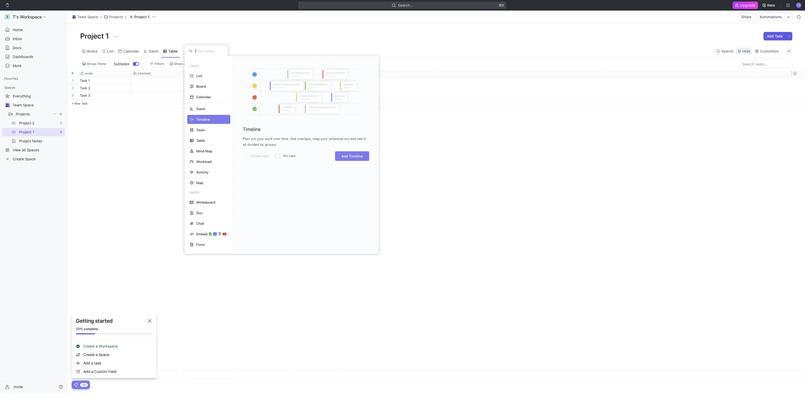 Task type: describe. For each thing, give the bounding box(es) containing it.
row group containing ‎task 1
[[78, 77, 343, 109]]

to for ‎task 2
[[187, 87, 191, 90]]

mind
[[196, 149, 204, 153]]

1 out from the left
[[251, 137, 256, 141]]

see
[[357, 137, 363, 141]]

2 for ‎task
[[88, 86, 90, 90]]

tree inside 'sidebar' navigation
[[2, 92, 65, 164]]

favorites button
[[2, 76, 20, 82]]

invite
[[14, 385, 23, 390]]

view for pin view
[[289, 154, 296, 158]]

to do for task 3
[[187, 94, 196, 97]]

onboarding checklist button element
[[74, 384, 78, 388]]

overlaps,
[[298, 137, 312, 141]]

set priority image for 1
[[289, 77, 297, 85]]

workload
[[196, 160, 212, 164]]

0 vertical spatial timeline
[[243, 127, 261, 132]]

row group containing 1 2 3
[[67, 77, 78, 109]]

subtasks button
[[112, 60, 133, 68]]

1/4
[[82, 384, 86, 387]]

create a space
[[83, 353, 109, 358]]

tasks
[[190, 64, 199, 68]]

to do for ‎task 1
[[187, 79, 196, 83]]

see
[[291, 137, 297, 141]]

3 inside press space to select this row. row
[[88, 93, 90, 98]]

task for add task
[[775, 34, 783, 38]]

custom
[[94, 370, 107, 375]]

0 vertical spatial projects link
[[103, 14, 125, 20]]

chat
[[196, 222, 204, 226]]

‎task 2
[[80, 86, 90, 90]]

board link
[[86, 48, 97, 55]]

to do cell for ‎task 2
[[184, 84, 237, 92]]

0 horizontal spatial board
[[87, 49, 97, 53]]

2 / from the left
[[126, 15, 127, 19]]

1 horizontal spatial list
[[196, 74, 202, 78]]

search...
[[398, 3, 414, 7]]

1 horizontal spatial map
[[205, 149, 212, 153]]

dashboards
[[13, 55, 33, 59]]

1 horizontal spatial calendar
[[196, 95, 211, 99]]

over
[[274, 137, 281, 141]]

projects inside 'sidebar' navigation
[[16, 112, 30, 116]]

0 horizontal spatial projects link
[[16, 110, 50, 119]]

mind map
[[196, 149, 212, 153]]

Search tasks... text field
[[740, 60, 793, 68]]

a for task
[[91, 362, 93, 366]]

show closed
[[174, 62, 194, 66]]

2 out from the left
[[344, 137, 350, 141]]

view button
[[184, 45, 202, 57]]

‎task 1
[[80, 79, 90, 83]]

0 horizontal spatial 3
[[72, 94, 74, 97]]

Enter name... field
[[195, 49, 224, 53]]

docs link
[[2, 44, 65, 52]]

press space to select this row. row containing ‎task 2
[[78, 84, 343, 93]]

team space link inside 'sidebar' navigation
[[13, 101, 64, 110]]

show
[[174, 62, 183, 66]]

schedule
[[329, 137, 343, 141]]

a for custom
[[91, 370, 93, 375]]

pin view
[[284, 154, 296, 158]]

space inside 'sidebar' navigation
[[23, 103, 34, 107]]

⌘k
[[499, 3, 505, 7]]

do for ‎task 1
[[192, 79, 196, 83]]

to do cell for task 3
[[184, 92, 237, 99]]

press space to select this row. row containing ‎task 1
[[78, 77, 343, 85]]

add task
[[767, 34, 783, 38]]

upgrade link
[[733, 2, 758, 9]]

grid containing ‎task 1
[[67, 70, 806, 380]]

new task
[[74, 102, 88, 105]]

map
[[313, 137, 320, 141]]

view
[[191, 49, 200, 53]]

search
[[722, 49, 734, 53]]

it
[[364, 137, 366, 141]]

search button
[[715, 48, 736, 55]]

task
[[94, 362, 101, 366]]

new button
[[761, 1, 779, 10]]

25%
[[76, 328, 83, 332]]

show closed button
[[168, 61, 196, 67]]

1 / from the left
[[101, 15, 102, 19]]

view for private view
[[262, 154, 269, 158]]

0 vertical spatial gantt
[[149, 49, 159, 53]]

2 your from the left
[[321, 137, 328, 141]]

do for ‎task 2
[[192, 87, 196, 90]]

set priority image for 3
[[289, 92, 297, 100]]

0 vertical spatial project 1
[[134, 15, 150, 19]]

time.
[[282, 137, 290, 141]]

press space to select this row. row containing 3
[[67, 92, 78, 99]]

create for create a space
[[83, 353, 95, 358]]

1 vertical spatial timeline
[[349, 154, 363, 159]]

groups.
[[265, 143, 277, 147]]

whiteboard
[[196, 200, 216, 205]]

plan
[[243, 137, 250, 141]]

user group image
[[5, 104, 9, 107]]

by
[[260, 143, 264, 147]]

1 inside 1 2 3
[[72, 79, 73, 82]]

complete
[[84, 328, 98, 332]]

home link
[[2, 26, 65, 34]]

and
[[351, 137, 357, 141]]

divided
[[247, 143, 259, 147]]

form
[[196, 243, 205, 247]]

task 3
[[80, 93, 90, 98]]

table link
[[167, 48, 178, 55]]

work
[[265, 137, 273, 141]]

add timeline
[[342, 154, 363, 159]]

home
[[13, 28, 23, 32]]

private
[[251, 154, 261, 158]]

1 horizontal spatial team
[[77, 15, 86, 19]]

do for task 3
[[192, 94, 196, 97]]

embed
[[196, 232, 208, 236]]

share button
[[739, 13, 755, 21]]

0 horizontal spatial list
[[107, 49, 114, 53]]

spaces
[[4, 86, 15, 90]]

table inside table link
[[168, 49, 178, 53]]

to do for ‎task 2
[[187, 87, 196, 90]]

subtasks
[[114, 62, 130, 66]]

to for task 3
[[187, 94, 191, 97]]



Task type: locate. For each thing, give the bounding box(es) containing it.
cell
[[131, 77, 184, 84], [237, 77, 290, 84], [131, 84, 184, 92], [237, 84, 290, 92], [131, 92, 184, 99], [237, 92, 290, 99]]

0 horizontal spatial timeline
[[243, 127, 261, 132]]

team space
[[77, 15, 98, 19], [13, 103, 34, 107]]

view button
[[184, 48, 202, 55]]

space down create a workspace
[[99, 353, 109, 358]]

projects
[[109, 15, 123, 19], [16, 112, 30, 116]]

add left task
[[83, 362, 90, 366]]

set priority element for 1
[[289, 77, 297, 85]]

1 vertical spatial to do cell
[[184, 84, 237, 92]]

a up task
[[96, 353, 98, 358]]

pages
[[190, 191, 199, 195]]

new
[[768, 3, 776, 7], [74, 102, 81, 105]]

1 vertical spatial board
[[196, 84, 206, 89]]

set priority element
[[289, 77, 297, 85], [289, 85, 297, 93], [289, 92, 297, 100]]

table up mind
[[196, 139, 205, 143]]

gantt
[[149, 49, 159, 53], [196, 107, 206, 111]]

a for space
[[96, 353, 98, 358]]

a down "add a task"
[[91, 370, 93, 375]]

3 set priority element from the top
[[289, 92, 297, 100]]

getting
[[76, 318, 94, 324]]

view right pin in the left of the page
[[289, 154, 296, 158]]

0 vertical spatial project
[[134, 15, 147, 19]]

team right user group icon
[[13, 103, 22, 107]]

1 vertical spatial space
[[23, 103, 34, 107]]

grid
[[67, 70, 806, 380]]

task for new task
[[81, 102, 88, 105]]

0 vertical spatial to do cell
[[184, 77, 237, 84]]

2 do from the top
[[192, 87, 196, 90]]

0 horizontal spatial gantt
[[149, 49, 159, 53]]

team inside 'sidebar' navigation
[[13, 103, 22, 107]]

share
[[742, 15, 752, 19]]

press space to select this row. row
[[67, 77, 78, 84], [78, 77, 343, 85], [67, 84, 78, 92], [78, 84, 343, 93], [67, 92, 78, 99], [78, 92, 343, 100], [78, 371, 343, 380]]

1 set priority image from the top
[[289, 77, 297, 85]]

team space inside tree
[[13, 103, 34, 107]]

add down "add a task"
[[83, 370, 90, 375]]

2 vertical spatial do
[[192, 94, 196, 97]]

1 to do cell from the top
[[184, 77, 237, 84]]

team right user group image at the left of the page
[[77, 15, 86, 19]]

1 horizontal spatial new
[[768, 3, 776, 7]]

0 horizontal spatial out
[[251, 137, 256, 141]]

2 horizontal spatial space
[[99, 353, 109, 358]]

1 horizontal spatial out
[[344, 137, 350, 141]]

3 set priority image from the top
[[289, 92, 297, 100]]

25% complete
[[76, 328, 98, 332]]

new for new
[[768, 3, 776, 7]]

0 vertical spatial board
[[87, 49, 97, 53]]

2 for 1
[[72, 86, 74, 90]]

activity
[[196, 170, 209, 175]]

dashboards link
[[2, 53, 65, 61]]

1 create from the top
[[83, 345, 95, 349]]

0 horizontal spatial team
[[13, 103, 22, 107]]

0 horizontal spatial projects
[[16, 112, 30, 116]]

add task button
[[764, 32, 787, 40]]

3 down ‎task 2
[[88, 93, 90, 98]]

workspace
[[99, 345, 118, 349]]

inbox
[[13, 37, 22, 41]]

project
[[134, 15, 147, 19], [80, 31, 104, 40]]

add a custom field
[[83, 370, 117, 375]]

row group
[[67, 77, 78, 109], [78, 77, 343, 109], [792, 77, 805, 109], [792, 371, 805, 380]]

1 vertical spatial create
[[83, 353, 95, 358]]

0 horizontal spatial calendar
[[123, 49, 139, 53]]

closed
[[183, 62, 194, 66]]

1 horizontal spatial timeline
[[349, 154, 363, 159]]

task down task 3 at left
[[81, 102, 88, 105]]

2 horizontal spatial team
[[196, 128, 205, 132]]

close image
[[148, 320, 152, 323]]

1 horizontal spatial projects
[[109, 15, 123, 19]]

timeline up plan
[[243, 127, 261, 132]]

create
[[83, 345, 95, 349], [83, 353, 95, 358]]

2 vertical spatial task
[[81, 102, 88, 105]]

2 view from the left
[[289, 154, 296, 158]]

pin
[[284, 154, 288, 158]]

hide button
[[737, 48, 753, 55]]

to do cell for ‎task 1
[[184, 77, 237, 84]]

/
[[101, 15, 102, 19], [126, 15, 127, 19]]

set priority element for 2
[[289, 85, 297, 93]]

onboarding checklist button image
[[74, 384, 78, 388]]

2 set priority element from the top
[[289, 85, 297, 93]]

1 vertical spatial to
[[187, 87, 191, 90]]

2 ‎task from the top
[[80, 86, 87, 90]]

team space link
[[71, 14, 99, 20], [13, 101, 64, 110]]

1 horizontal spatial table
[[196, 139, 205, 143]]

press space to select this row. row containing 1
[[67, 77, 78, 84]]

1 horizontal spatial project
[[134, 15, 147, 19]]

1 horizontal spatial board
[[196, 84, 206, 89]]

space
[[88, 15, 98, 19], [23, 103, 34, 107], [99, 353, 109, 358]]

1 vertical spatial project 1
[[80, 31, 111, 40]]

1 vertical spatial to do
[[187, 87, 196, 90]]

0 vertical spatial team space link
[[71, 14, 99, 20]]

plan out your work over time. see overlaps, map your schedule out and see it all divided by groups.
[[243, 137, 366, 147]]

1 vertical spatial calendar
[[196, 95, 211, 99]]

list up subtasks button on the top left of the page
[[107, 49, 114, 53]]

favorites
[[4, 77, 18, 81]]

‎task
[[80, 79, 87, 83], [80, 86, 87, 90]]

task
[[775, 34, 783, 38], [80, 93, 87, 98], [81, 102, 88, 105]]

0 vertical spatial team
[[77, 15, 86, 19]]

task up customize
[[775, 34, 783, 38]]

0 horizontal spatial new
[[74, 102, 81, 105]]

0 horizontal spatial /
[[101, 15, 102, 19]]

add for add a task
[[83, 362, 90, 366]]

set priority image for 2
[[289, 85, 297, 93]]

sidebar navigation
[[0, 11, 67, 394]]

press space to select this row. row containing task 3
[[78, 92, 343, 100]]

1 vertical spatial do
[[192, 87, 196, 90]]

add up customize
[[767, 34, 774, 38]]

1 vertical spatial team space
[[13, 103, 34, 107]]

hide
[[743, 49, 751, 53]]

0 horizontal spatial view
[[262, 154, 269, 158]]

1 horizontal spatial projects link
[[103, 14, 125, 20]]

1 vertical spatial map
[[196, 181, 203, 185]]

team up mind
[[196, 128, 205, 132]]

0 vertical spatial create
[[83, 345, 95, 349]]

to do cell
[[184, 77, 237, 84], [184, 84, 237, 92], [184, 92, 237, 99]]

project 1 link
[[128, 14, 151, 20]]

map down activity at top left
[[196, 181, 203, 185]]

your up by
[[257, 137, 264, 141]]

1 horizontal spatial space
[[88, 15, 98, 19]]

1 vertical spatial task
[[80, 93, 87, 98]]

0 horizontal spatial team space link
[[13, 101, 64, 110]]

calendar link
[[122, 48, 139, 55]]

a left task
[[91, 362, 93, 366]]

1 horizontal spatial 2
[[88, 86, 90, 90]]

0 horizontal spatial project
[[80, 31, 104, 40]]

0 vertical spatial ‎task
[[80, 79, 87, 83]]

0 vertical spatial do
[[192, 79, 196, 83]]

1 horizontal spatial team space
[[77, 15, 98, 19]]

3 to do from the top
[[187, 94, 196, 97]]

1 vertical spatial ‎task
[[80, 86, 87, 90]]

customize button
[[754, 48, 781, 55]]

1 2 3
[[72, 79, 74, 97]]

add a task
[[83, 362, 101, 366]]

new down task 3 at left
[[74, 102, 81, 105]]

board
[[87, 49, 97, 53], [196, 84, 206, 89]]

field
[[108, 370, 117, 375]]

1 vertical spatial list
[[196, 74, 202, 78]]

1 vertical spatial gantt
[[196, 107, 206, 111]]

upgrade
[[741, 3, 756, 7]]

2 vertical spatial space
[[99, 353, 109, 358]]

0 horizontal spatial map
[[196, 181, 203, 185]]

board left list link
[[87, 49, 97, 53]]

0 horizontal spatial your
[[257, 137, 264, 141]]

3 to from the top
[[187, 94, 191, 97]]

2 to from the top
[[187, 87, 191, 90]]

create for create a workspace
[[83, 345, 95, 349]]

1
[[148, 15, 150, 19], [106, 31, 109, 40], [88, 79, 90, 83], [72, 79, 73, 82]]

0 horizontal spatial table
[[168, 49, 178, 53]]

1 horizontal spatial team space link
[[71, 14, 99, 20]]

task down ‎task 2
[[80, 93, 87, 98]]

out left and
[[344, 137, 350, 141]]

map
[[205, 149, 212, 153], [196, 181, 203, 185]]

view
[[262, 154, 269, 158], [289, 154, 296, 158]]

view right private
[[262, 154, 269, 158]]

1 horizontal spatial project 1
[[134, 15, 150, 19]]

1 horizontal spatial 3
[[88, 93, 90, 98]]

inbox link
[[2, 35, 65, 43]]

2 set priority image from the top
[[289, 85, 297, 93]]

row
[[78, 70, 343, 77]]

0 horizontal spatial 2
[[72, 86, 74, 90]]

timeline down and
[[349, 154, 363, 159]]

projects link
[[103, 14, 125, 20], [16, 110, 50, 119]]

doc
[[196, 211, 203, 215]]

0 vertical spatial new
[[768, 3, 776, 7]]

3
[[88, 93, 90, 98], [72, 94, 74, 97]]

calendar
[[123, 49, 139, 53], [196, 95, 211, 99]]

0 horizontal spatial space
[[23, 103, 34, 107]]

1 to from the top
[[187, 79, 191, 83]]

1 vertical spatial team space link
[[13, 101, 64, 110]]

list link
[[106, 48, 114, 55]]

a up create a space
[[96, 345, 98, 349]]

add for add a custom field
[[83, 370, 90, 375]]

0 vertical spatial to do
[[187, 79, 196, 83]]

2 vertical spatial to
[[187, 94, 191, 97]]

space right user group icon
[[23, 103, 34, 107]]

2 inside 1 2 3
[[72, 86, 74, 90]]

1 your from the left
[[257, 137, 264, 141]]

to for ‎task 1
[[187, 79, 191, 83]]

getting started
[[76, 318, 113, 324]]

gantt link
[[148, 48, 159, 55]]

0 vertical spatial calendar
[[123, 49, 139, 53]]

add down the schedule
[[342, 154, 348, 159]]

new up automations
[[768, 3, 776, 7]]

3 to do cell from the top
[[184, 92, 237, 99]]

0 vertical spatial task
[[775, 34, 783, 38]]

1 vertical spatial projects
[[16, 112, 30, 116]]

2 up task 3 at left
[[88, 86, 90, 90]]

your
[[257, 137, 264, 141], [321, 137, 328, 141]]

1 horizontal spatial gantt
[[196, 107, 206, 111]]

‎task for ‎task 1
[[80, 79, 87, 83]]

create a workspace
[[83, 345, 118, 349]]

2
[[88, 86, 90, 90], [72, 86, 74, 90]]

new for new task
[[74, 102, 81, 105]]

1 horizontal spatial /
[[126, 15, 127, 19]]

create up "add a task"
[[83, 353, 95, 358]]

list down tasks
[[196, 74, 202, 78]]

add for add timeline
[[342, 154, 348, 159]]

‎task for ‎task 2
[[80, 86, 87, 90]]

0 vertical spatial map
[[205, 149, 212, 153]]

table up show
[[168, 49, 178, 53]]

automations
[[760, 15, 782, 19]]

task inside add task 'button'
[[775, 34, 783, 38]]

2 vertical spatial team
[[196, 128, 205, 132]]

your right map
[[321, 137, 328, 141]]

0 vertical spatial to
[[187, 79, 191, 83]]

1 view from the left
[[262, 154, 269, 158]]

1 vertical spatial team
[[13, 103, 22, 107]]

1 vertical spatial projects link
[[16, 110, 50, 119]]

0 horizontal spatial team space
[[13, 103, 34, 107]]

create up create a space
[[83, 345, 95, 349]]

tree
[[2, 92, 65, 164]]

table
[[168, 49, 178, 53], [196, 139, 205, 143]]

do
[[192, 79, 196, 83], [192, 87, 196, 90], [192, 94, 196, 97]]

2 left ‎task 2
[[72, 86, 74, 90]]

team space right user group icon
[[13, 103, 34, 107]]

0 vertical spatial list
[[107, 49, 114, 53]]

1 to do from the top
[[187, 79, 196, 83]]

1 do from the top
[[192, 79, 196, 83]]

set priority element for 3
[[289, 92, 297, 100]]

‎task up ‎task 2
[[80, 79, 87, 83]]

2 to do cell from the top
[[184, 84, 237, 92]]

automations button
[[758, 13, 785, 21]]

map right mind
[[205, 149, 212, 153]]

press space to select this row. row containing 2
[[67, 84, 78, 92]]

to
[[187, 79, 191, 83], [187, 87, 191, 90], [187, 94, 191, 97]]

team space right user group image at the left of the page
[[77, 15, 98, 19]]

‎task down ‎task 1
[[80, 86, 87, 90]]

out
[[251, 137, 256, 141], [344, 137, 350, 141]]

0 vertical spatial projects
[[109, 15, 123, 19]]

add inside 'button'
[[767, 34, 774, 38]]

list
[[107, 49, 114, 53], [196, 74, 202, 78]]

space right user group image at the left of the page
[[88, 15, 98, 19]]

3 left task 3 at left
[[72, 94, 74, 97]]

private view
[[251, 154, 269, 158]]

user group image
[[72, 16, 76, 18]]

add for add task
[[767, 34, 774, 38]]

a for workspace
[[96, 345, 98, 349]]

new inside 'button'
[[768, 3, 776, 7]]

2 create from the top
[[83, 353, 95, 358]]

customize
[[761, 49, 779, 53]]

1 horizontal spatial your
[[321, 137, 328, 141]]

tree containing team space
[[2, 92, 65, 164]]

1 vertical spatial project
[[80, 31, 104, 40]]

docs
[[13, 46, 21, 50]]

0 horizontal spatial project 1
[[80, 31, 111, 40]]

all
[[243, 143, 247, 147]]

calendar inside "link"
[[123, 49, 139, 53]]

1 vertical spatial new
[[74, 102, 81, 105]]

3 do from the top
[[192, 94, 196, 97]]

1 horizontal spatial view
[[289, 154, 296, 158]]

2 to do from the top
[[187, 87, 196, 90]]

2 vertical spatial to do
[[187, 94, 196, 97]]

1 vertical spatial table
[[196, 139, 205, 143]]

0 vertical spatial table
[[168, 49, 178, 53]]

0 vertical spatial space
[[88, 15, 98, 19]]

board down tasks
[[196, 84, 206, 89]]

set priority image
[[289, 77, 297, 85], [289, 85, 297, 93], [289, 92, 297, 100]]

#
[[72, 71, 74, 75]]

2 vertical spatial to do cell
[[184, 92, 237, 99]]

1 set priority element from the top
[[289, 77, 297, 85]]

started
[[95, 318, 113, 324]]

out up divided
[[251, 137, 256, 141]]

0 vertical spatial team space
[[77, 15, 98, 19]]

1 ‎task from the top
[[80, 79, 87, 83]]



Task type: vqa. For each thing, say whether or not it's contained in the screenshot.
the leftmost "Timeline"
yes



